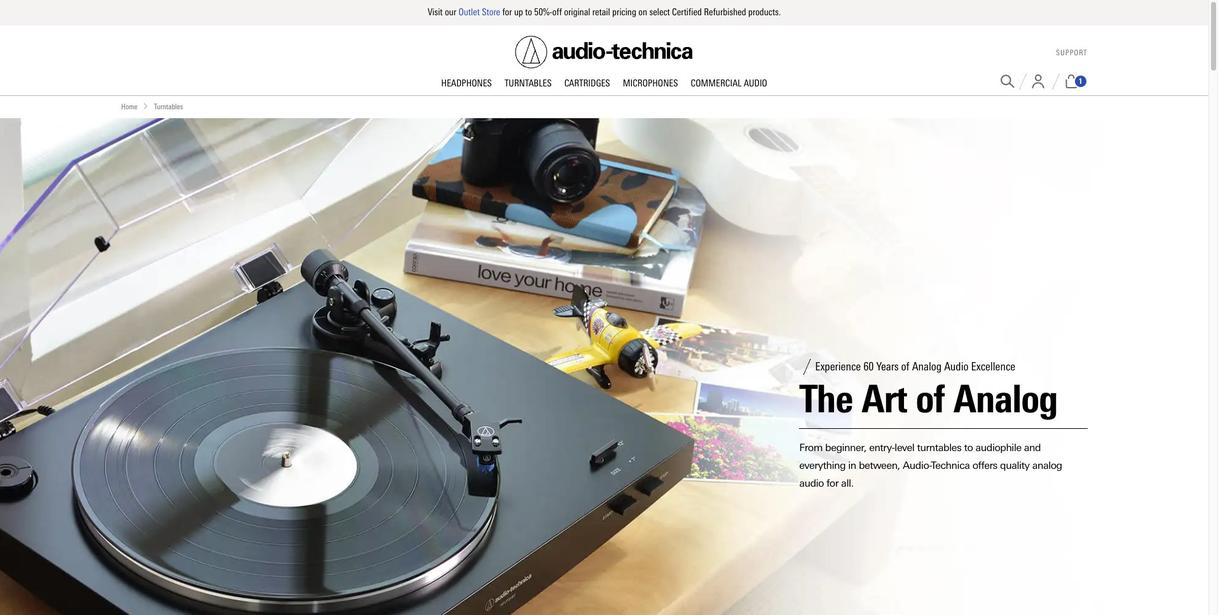 Task type: vqa. For each thing, say whether or not it's contained in the screenshot.
first (.zip from the bottom of the page
no



Task type: locate. For each thing, give the bounding box(es) containing it.
2 divider line image from the left
[[1053, 73, 1060, 89]]

0 horizontal spatial turntables
[[154, 102, 183, 111]]

1 horizontal spatial for
[[827, 478, 839, 490]]

to
[[526, 6, 532, 18], [965, 442, 974, 454]]

commercial audio
[[691, 77, 768, 89]]

to right up
[[526, 6, 532, 18]]

50%-
[[535, 6, 553, 18]]

offers
[[973, 460, 998, 472]]

on
[[639, 6, 648, 18]]

home link
[[121, 101, 138, 113]]

products.
[[749, 6, 781, 18]]

0 horizontal spatial divider line image
[[1019, 73, 1027, 89]]

audiophile
[[976, 442, 1022, 454]]

for
[[503, 6, 512, 18], [827, 478, 839, 490]]

for left up
[[503, 6, 512, 18]]

audio
[[800, 478, 824, 490]]

magnifying glass image
[[1001, 74, 1015, 88]]

outlet store link
[[459, 6, 501, 18]]

divider line image
[[1019, 73, 1027, 89], [1053, 73, 1060, 89]]

level
[[895, 442, 915, 454]]

0 vertical spatial turntables
[[505, 77, 552, 89]]

turntables link
[[499, 77, 558, 90]]

off
[[553, 6, 562, 18]]

1 horizontal spatial divider line image
[[1053, 73, 1060, 89]]

1 vertical spatial for
[[827, 478, 839, 490]]

and
[[1025, 442, 1041, 454]]

microphones
[[623, 77, 678, 89]]

turntables right the breadcrumbs image
[[154, 102, 183, 111]]

turntables
[[505, 77, 552, 89], [154, 102, 183, 111]]

turntables left cartridges
[[505, 77, 552, 89]]

audio-
[[903, 460, 932, 472]]

1 horizontal spatial turntables
[[505, 77, 552, 89]]

1 vertical spatial turntables
[[154, 102, 183, 111]]

to up offers
[[965, 442, 974, 454]]

1 horizontal spatial to
[[965, 442, 974, 454]]

outlet
[[459, 6, 480, 18]]

0 horizontal spatial to
[[526, 6, 532, 18]]

visit our outlet store for up to 50%-off original retail pricing on select certified refurbished products.
[[428, 6, 781, 18]]

0 vertical spatial to
[[526, 6, 532, 18]]

turntables
[[918, 442, 962, 454]]

0 vertical spatial for
[[503, 6, 512, 18]]

1 vertical spatial to
[[965, 442, 974, 454]]

everything
[[800, 460, 846, 472]]

for left all. at the right of the page
[[827, 478, 839, 490]]

original
[[564, 6, 591, 18]]

audio
[[744, 77, 768, 89]]

divider line image right magnifying glass icon
[[1019, 73, 1027, 89]]

certified
[[672, 6, 702, 18]]

store
[[482, 6, 501, 18]]

divider line image left basket icon in the top of the page
[[1053, 73, 1060, 89]]



Task type: describe. For each thing, give the bounding box(es) containing it.
visit
[[428, 6, 443, 18]]

technica
[[932, 460, 970, 472]]

all.
[[842, 478, 854, 490]]

up
[[514, 6, 523, 18]]

headphones link
[[435, 77, 499, 90]]

between,
[[859, 460, 901, 472]]

commercial audio link
[[685, 77, 774, 90]]

select
[[650, 6, 670, 18]]

store logo image
[[516, 36, 694, 68]]

0 horizontal spatial for
[[503, 6, 512, 18]]

home
[[121, 102, 138, 111]]

from
[[800, 442, 823, 454]]

to inside from beginner, entry-level turntables to audiophile and everything in between, audio-technica offers quality analog audio for all.
[[965, 442, 974, 454]]

headphones
[[442, 77, 492, 89]]

in
[[849, 460, 857, 472]]

breadcrumbs image
[[143, 103, 149, 109]]

quality
[[1001, 460, 1030, 472]]

1 divider line image from the left
[[1019, 73, 1027, 89]]

basket image
[[1065, 74, 1079, 88]]

1 link
[[1065, 74, 1088, 88]]

our
[[445, 6, 457, 18]]

entry-
[[870, 442, 895, 454]]

commercial
[[691, 77, 742, 89]]

analog
[[1033, 460, 1063, 472]]

cartridges link
[[558, 77, 617, 90]]

pricing
[[613, 6, 637, 18]]

1
[[1079, 77, 1083, 86]]

cartridges
[[565, 77, 610, 89]]

microphones link
[[617, 77, 685, 90]]

for inside from beginner, entry-level turntables to audiophile and everything in between, audio-technica offers quality analog audio for all.
[[827, 478, 839, 490]]

support
[[1057, 49, 1088, 57]]

beginner,
[[826, 442, 867, 454]]

support link
[[1057, 49, 1088, 57]]

from beginner, entry-level turntables to audiophile and everything in between, audio-technica offers quality analog audio for all.
[[800, 442, 1063, 490]]

retail
[[593, 6, 611, 18]]

refurbished
[[704, 6, 747, 18]]



